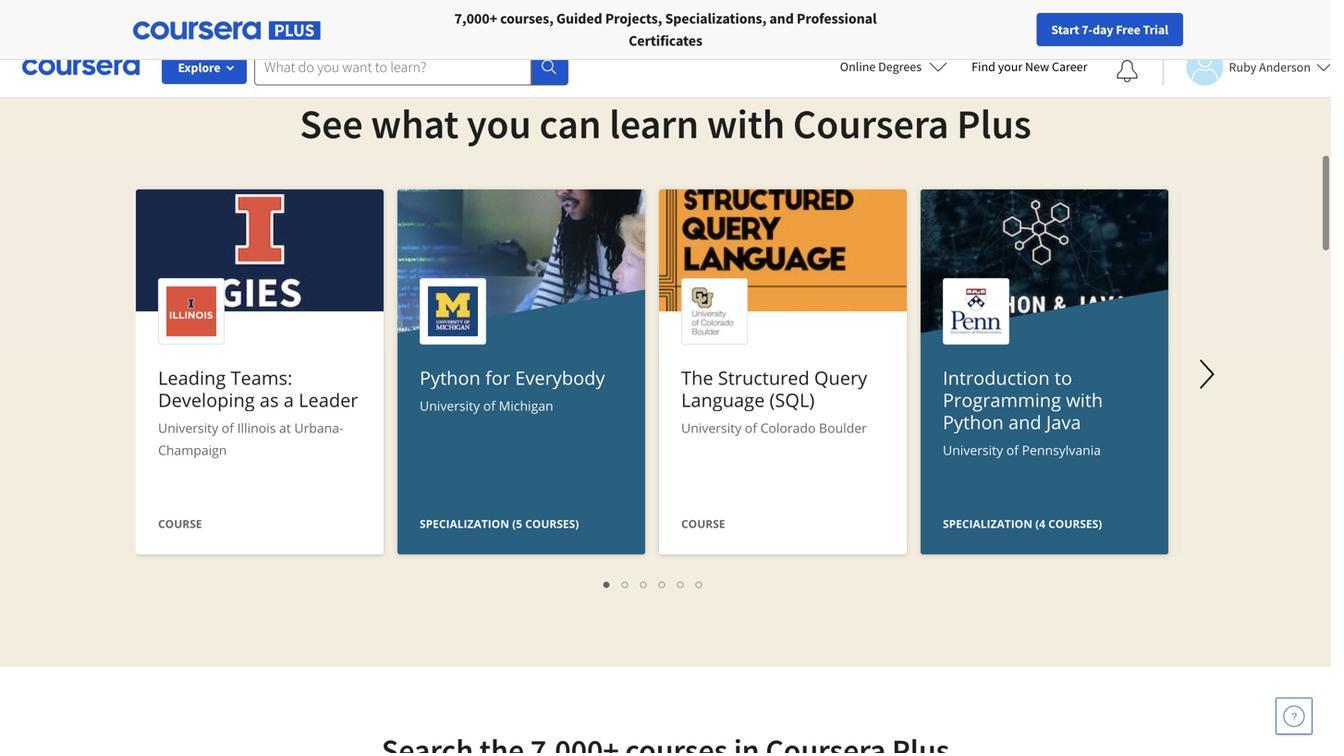 Task type: locate. For each thing, give the bounding box(es) containing it.
courses)
[[525, 516, 579, 531], [1048, 516, 1102, 531]]

with right learn
[[707, 98, 785, 149]]

1 specialization from the left
[[420, 516, 509, 531]]

1 course from the left
[[158, 516, 202, 531]]

of left pennsylvania
[[1006, 441, 1019, 459]]

java
[[1046, 409, 1081, 435]]

a
[[284, 387, 294, 413]]

specialization
[[420, 516, 509, 531], [943, 516, 1032, 531]]

2 course from the left
[[681, 516, 725, 531]]

(5
[[512, 516, 522, 531]]

of left colorado
[[745, 419, 757, 437]]

university down language
[[681, 419, 741, 437]]

1 for from the left
[[153, 9, 173, 28]]

0 vertical spatial python
[[420, 365, 480, 391]]

and inside introduction to programming with python and java university of pennsylvania
[[1008, 409, 1041, 435]]

and left professional
[[769, 9, 794, 28]]

specialization for python
[[943, 516, 1032, 531]]

python left for
[[420, 365, 480, 391]]

0 vertical spatial and
[[769, 9, 794, 28]]

universities
[[297, 9, 369, 28]]

course
[[158, 516, 202, 531], [681, 516, 725, 531]]

2 specialization from the left
[[943, 516, 1032, 531]]

1 horizontal spatial with
[[1066, 387, 1103, 413]]

1 courses) from the left
[[525, 516, 579, 531]]

can
[[539, 98, 601, 149]]

university up champaign
[[158, 419, 218, 437]]

coursera plus image
[[133, 21, 321, 40]]

0 horizontal spatial courses)
[[525, 516, 579, 531]]

of down for
[[483, 397, 495, 415]]

for businesses
[[153, 9, 244, 28]]

courses) for michigan
[[525, 516, 579, 531]]

and
[[769, 9, 794, 28], [1008, 409, 1041, 435]]

coursera image
[[22, 52, 140, 82]]

online degrees
[[840, 58, 922, 75]]

list
[[145, 573, 1162, 594]]

trial
[[1143, 21, 1168, 38]]

1 button
[[598, 573, 617, 594]]

guided
[[556, 9, 602, 28]]

certificates
[[629, 31, 702, 50]]

degrees
[[878, 58, 922, 75]]

list containing 1
[[145, 573, 1162, 594]]

introduction to programming with python and java. university of pennsylvania. specialization (4 courses) element
[[921, 189, 1168, 698]]

everybody
[[515, 365, 605, 391]]

for
[[153, 9, 173, 28], [274, 9, 294, 28]]

1 horizontal spatial and
[[1008, 409, 1041, 435]]

explore
[[178, 59, 220, 76]]

governments link
[[391, 0, 513, 37]]

for left universities
[[274, 9, 294, 28]]

1 horizontal spatial python
[[943, 409, 1004, 435]]

pennsylvania
[[1022, 441, 1101, 459]]

university inside "python for everybody university of michigan"
[[420, 397, 480, 415]]

2 courses) from the left
[[1048, 516, 1102, 531]]

python down introduction
[[943, 409, 1004, 435]]

with up pennsylvania
[[1066, 387, 1103, 413]]

1 horizontal spatial course
[[681, 516, 725, 531]]

university inside the structured query language (sql) university of colorado boulder
[[681, 419, 741, 437]]

0 vertical spatial with
[[707, 98, 785, 149]]

show notifications image
[[1116, 60, 1138, 82]]

the structured query language (sql). university of colorado boulder. course element
[[659, 189, 907, 559]]

specialization (4 courses)
[[943, 516, 1102, 531]]

1 horizontal spatial specialization
[[943, 516, 1032, 531]]

1 horizontal spatial courses)
[[1048, 516, 1102, 531]]

2 button
[[617, 573, 635, 594]]

university inside leading teams: developing as a leader university of illinois at urbana- champaign
[[158, 419, 218, 437]]

with
[[707, 98, 785, 149], [1066, 387, 1103, 413]]

start
[[1051, 21, 1079, 38]]

of inside "python for everybody university of michigan"
[[483, 397, 495, 415]]

0 horizontal spatial python
[[420, 365, 480, 391]]

the
[[681, 365, 713, 391]]

1
[[604, 575, 611, 592]]

you
[[467, 98, 531, 149]]

None search field
[[254, 49, 568, 86]]

for left "businesses"
[[153, 9, 173, 28]]

online
[[840, 58, 876, 75]]

and inside 7,000+ courses, guided projects, specializations, and professional certificates
[[769, 9, 794, 28]]

python inside introduction to programming with python and java university of pennsylvania
[[943, 409, 1004, 435]]

specialization left (4
[[943, 516, 1032, 531]]

4 button
[[653, 573, 672, 594]]

online degrees button
[[825, 46, 962, 87]]

of left "illinois" at the left bottom
[[222, 419, 234, 437]]

and left java on the right of the page
[[1008, 409, 1041, 435]]

1 vertical spatial and
[[1008, 409, 1041, 435]]

0 horizontal spatial and
[[769, 9, 794, 28]]

learn
[[609, 98, 699, 149]]

specialization left (5
[[420, 516, 509, 531]]

course for leading teams: developing as a leader
[[158, 516, 202, 531]]

ruby anderson button
[[1162, 49, 1331, 86]]

day
[[1093, 21, 1113, 38]]

2
[[622, 575, 629, 592]]

colorado
[[760, 419, 816, 437]]

1 horizontal spatial for
[[274, 9, 294, 28]]

course down champaign
[[158, 516, 202, 531]]

of
[[483, 397, 495, 415], [222, 419, 234, 437], [745, 419, 757, 437], [1006, 441, 1019, 459]]

(4
[[1035, 516, 1045, 531]]

university
[[420, 397, 480, 415], [158, 419, 218, 437], [681, 419, 741, 437], [943, 441, 1003, 459]]

coursera
[[793, 98, 949, 149]]

0 horizontal spatial for
[[153, 9, 173, 28]]

illinois
[[237, 419, 276, 437]]

7,000+ courses, guided projects, specializations, and professional certificates
[[454, 9, 877, 50]]

of inside leading teams: developing as a leader university of illinois at urbana- champaign
[[222, 419, 234, 437]]

1 vertical spatial python
[[943, 409, 1004, 435]]

courses) inside python for everybody. university of michigan. specialization (5 courses) element
[[525, 516, 579, 531]]

banner navigation
[[15, 0, 520, 37]]

course up 6 at the bottom right of the page
[[681, 516, 725, 531]]

new
[[1025, 58, 1049, 75]]

python
[[420, 365, 480, 391], [943, 409, 1004, 435]]

courses) right (4
[[1048, 516, 1102, 531]]

0 horizontal spatial course
[[158, 516, 202, 531]]

find
[[972, 58, 995, 75]]

free
[[1116, 21, 1140, 38]]

query
[[814, 365, 867, 391]]

university down programming
[[943, 441, 1003, 459]]

explore button
[[162, 51, 247, 84]]

courses) right (5
[[525, 516, 579, 531]]

1 vertical spatial with
[[1066, 387, 1103, 413]]

find your new career
[[972, 58, 1087, 75]]

python for everybody. university of michigan. specialization (5 courses) element
[[397, 189, 645, 698]]

2 for from the left
[[274, 9, 294, 28]]

specialization for of
[[420, 516, 509, 531]]

of inside the structured query language (sql) university of colorado boulder
[[745, 419, 757, 437]]

to
[[1055, 365, 1072, 391]]

courses) inside introduction to programming with python and java. university of pennsylvania. specialization (4 courses) element
[[1048, 516, 1102, 531]]

0 horizontal spatial specialization
[[420, 516, 509, 531]]

university left 'michigan'
[[420, 397, 480, 415]]

help center image
[[1283, 705, 1305, 727]]



Task type: vqa. For each thing, say whether or not it's contained in the screenshot.
Put
no



Task type: describe. For each thing, give the bounding box(es) containing it.
programming
[[943, 387, 1061, 413]]

introduction to programming with python and java university of pennsylvania
[[943, 365, 1103, 459]]

start 7-day free trial button
[[1036, 13, 1183, 46]]

course for the structured query language (sql)
[[681, 516, 725, 531]]

What do you want to learn? text field
[[254, 49, 531, 86]]

5
[[678, 575, 685, 592]]

(sql)
[[770, 387, 815, 413]]

projects,
[[605, 9, 662, 28]]

and for python
[[1008, 409, 1041, 435]]

language
[[681, 387, 765, 413]]

university inside introduction to programming with python and java university of pennsylvania
[[943, 441, 1003, 459]]

leading teams: developing as a leader university of illinois at urbana- champaign
[[158, 365, 358, 459]]

start 7-day free trial
[[1051, 21, 1168, 38]]

6
[[696, 575, 703, 592]]

career
[[1052, 58, 1087, 75]]

urbana-
[[294, 419, 343, 437]]

what
[[371, 98, 459, 149]]

boulder
[[819, 419, 867, 437]]

teams:
[[231, 365, 292, 391]]

see what you can learn with coursera plus
[[300, 98, 1031, 149]]

3
[[641, 575, 648, 592]]

python for everybody university of michigan
[[420, 365, 605, 415]]

find your new career link
[[962, 55, 1097, 79]]

0 horizontal spatial with
[[707, 98, 785, 149]]

leading
[[158, 365, 226, 391]]

of inside introduction to programming with python and java university of pennsylvania
[[1006, 441, 1019, 459]]

courses) for and
[[1048, 516, 1102, 531]]

courses,
[[500, 9, 553, 28]]

7-
[[1082, 21, 1093, 38]]

specialization (5 courses)
[[420, 516, 579, 531]]

developing
[[158, 387, 255, 413]]

as
[[260, 387, 279, 413]]

champaign
[[158, 441, 227, 459]]

at
[[279, 419, 291, 437]]

4
[[659, 575, 666, 592]]

plus
[[957, 98, 1031, 149]]

ruby anderson
[[1229, 59, 1311, 75]]

7,000+
[[454, 9, 497, 28]]

specializations,
[[665, 9, 766, 28]]

with inside introduction to programming with python and java university of pennsylvania
[[1066, 387, 1103, 413]]

anderson
[[1259, 59, 1311, 75]]

next slide image
[[1185, 352, 1229, 397]]

businesses
[[176, 9, 244, 28]]

see
[[300, 98, 363, 149]]

3 button
[[635, 573, 653, 594]]

michigan
[[499, 397, 553, 415]]

ruby
[[1229, 59, 1256, 75]]

structured
[[718, 365, 809, 391]]

and for specializations,
[[769, 9, 794, 28]]

for for businesses
[[153, 9, 173, 28]]

6 button
[[690, 573, 709, 594]]

your
[[998, 58, 1023, 75]]

governments
[[419, 9, 505, 28]]

the structured query language (sql) university of colorado boulder
[[681, 365, 867, 437]]

leader
[[299, 387, 358, 413]]

5 button
[[672, 573, 690, 594]]

introduction
[[943, 365, 1050, 391]]

for
[[485, 365, 510, 391]]

for for universities
[[274, 9, 294, 28]]

professional
[[797, 9, 877, 28]]

leading teams: developing as a leader. university of illinois at urbana-champaign. course element
[[136, 189, 384, 559]]

python inside "python for everybody university of michigan"
[[420, 365, 480, 391]]

for universities
[[274, 9, 369, 28]]



